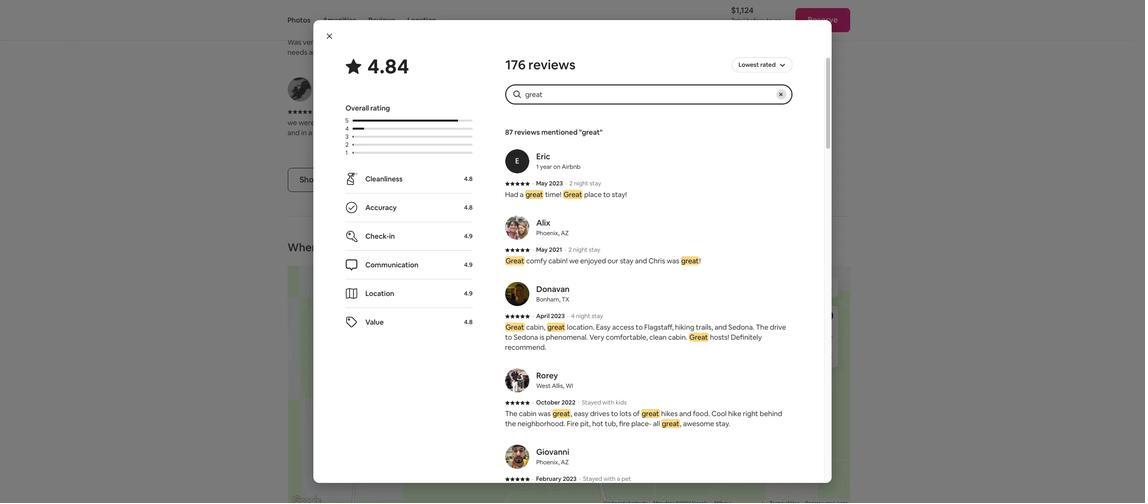 Task type: describe. For each thing, give the bounding box(es) containing it.
great for great
[[690, 333, 709, 342]]

fire
[[620, 419, 630, 428]]

cozy.
[[374, 38, 391, 47]]

flag
[[758, 128, 770, 137]]

1 vertical spatial 4
[[572, 312, 575, 320]]

to left go
[[731, 128, 738, 137]]

flagstaff,
[[645, 323, 674, 332]]

show
[[300, 174, 321, 185]]

the inside location. easy access to flagstaff, hiking trails, and sedona. the drive to sedona is phenomenal. very comfortable, clean cabin.
[[757, 323, 769, 332]]

to left stay!
[[604, 190, 611, 199]]

show all 176 reviews button
[[288, 168, 388, 192]]

amenities
[[323, 16, 357, 25]]

concert
[[654, 128, 680, 137]]

rated
[[761, 61, 776, 69]]

with for rorey
[[603, 399, 615, 407]]

i
[[613, 138, 615, 147]]

drives
[[591, 409, 610, 418]]

reviews for 176
[[529, 56, 576, 73]]

september
[[319, 27, 351, 35]]

allis,
[[552, 382, 565, 390]]

pit,
[[581, 419, 591, 428]]

stay up 'nau.'
[[381, 108, 393, 116]]

stay for · may 2023 · 2 night stay
[[590, 179, 602, 187]]

all inside button
[[322, 174, 331, 185]]

cool
[[712, 409, 727, 418]]

$1,124 total before taxes
[[732, 5, 782, 25]]

perfect
[[708, 118, 733, 127]]

0 horizontal spatial the
[[505, 409, 518, 418]]

in inside 4.84 dialog
[[390, 232, 395, 241]]

5 for 5
[[346, 117, 349, 125]]

great cabin, great
[[506, 323, 565, 332]]

pepsi
[[573, 128, 590, 137]]

stayed for giovanni
[[583, 475, 603, 483]]

stay for · may 2021 · 2 night stay
[[589, 246, 601, 254]]

august
[[319, 108, 339, 116]]

chandi's
[[393, 118, 420, 127]]

we inside 4.84 dialog
[[570, 256, 579, 265]]

great comfy cabin! we enjoyed our stay and chris was great !
[[506, 256, 701, 265]]

birthday,
[[625, 118, 653, 127]]

awesome
[[684, 419, 715, 428]]

was down october
[[539, 409, 551, 418]]

moving
[[316, 118, 341, 127]]

easy
[[574, 409, 589, 418]]

west
[[537, 382, 551, 390]]

and up book
[[681, 128, 693, 137]]

to right go
[[749, 128, 756, 137]]

was inside we were moving my son to nau.  chandi's place was close (13 minutes) and in a grest neighborhood.
[[441, 118, 454, 127]]

2 inside danny list
[[361, 108, 364, 116]]

0 vertical spatial ,
[[571, 409, 573, 418]]

eric
[[537, 151, 551, 162]]

a right had
[[520, 190, 524, 199]]

kids
[[616, 399, 627, 407]]

again
[[445, 48, 462, 57]]

communication
[[366, 260, 419, 269]]

easy
[[597, 323, 611, 332]]

drag pegman onto the map to open street view image
[[819, 277, 839, 298]]

4.9 for communication
[[465, 261, 473, 269]]

cabin,
[[527, 323, 546, 332]]

location button
[[408, 0, 437, 40]]

xochitl image
[[288, 77, 312, 102]]

photos button
[[288, 0, 311, 40]]

my for birthday,
[[613, 118, 623, 127]]

rodney image
[[288, 0, 312, 21]]

recommend.
[[505, 343, 547, 352]]

(13
[[474, 118, 483, 127]]

were inside was very comfortable and cozy. owners were very responsive to our needs and concerns. would stay at this property again
[[419, 38, 435, 47]]

176 reviews
[[505, 56, 576, 73]]

place inside we were moving my son to nau.  chandi's place was close (13 minutes) and in a grest neighborhood.
[[422, 118, 439, 127]]

a left pet
[[617, 475, 621, 483]]

· may 2021 · 2 night stay
[[533, 246, 601, 254]]

amphitheater
[[592, 128, 636, 137]]

overall rating
[[346, 104, 390, 113]]

· february 2023 · stayed with a pet
[[533, 475, 632, 483]]

distance
[[764, 118, 792, 127]]

too
[[707, 128, 719, 137]]

february
[[537, 475, 562, 483]]

great up phenomenal.
[[548, 323, 565, 332]]

trails,
[[696, 323, 714, 332]]

and right needs on the top left
[[309, 48, 321, 57]]

place-
[[632, 419, 652, 428]]

4.8 for cleanliness
[[465, 175, 473, 183]]

cleanliness
[[366, 174, 403, 183]]

page,
[[319, 11, 334, 19]]

in inside we were moving my son to nau.  chandi's place was close (13 minutes) and in a grest neighborhood.
[[301, 128, 307, 137]]

comfy
[[527, 256, 547, 265]]

had a great time! great place to stay!
[[505, 190, 627, 199]]

rorey west allis, wi
[[537, 370, 574, 390]]

location inside 4.84 dialog
[[366, 289, 395, 298]]

the inside went up for my birthday, and this was the perfect place for distance to pepsi amphitheater for a concert and not too far to go to flag for restaurants.  i will definitely try to book again.
[[696, 118, 707, 127]]

far
[[720, 128, 729, 137]]

rating
[[371, 104, 390, 113]]

tx
[[562, 296, 570, 304]]

on inside eric 1 year on airbnb
[[554, 163, 561, 171]]

!
[[700, 256, 701, 265]]

restaurants.
[[573, 138, 612, 147]]

1 very from the left
[[303, 38, 317, 47]]

and inside 'hikes and food.  cool hike right behind the neighborhood. fire pit, hot tub, fire place- all'
[[680, 409, 692, 418]]

on inside danny list
[[625, 11, 632, 19]]

87
[[505, 128, 513, 137]]

check-
[[366, 232, 390, 241]]

2023 for giovanni
[[563, 475, 577, 483]]

owners
[[392, 38, 417, 47]]

to up the 'tub,'
[[612, 409, 619, 418]]

to left sedona
[[505, 333, 512, 342]]

2 right "2021"
[[569, 246, 572, 254]]

nau.
[[375, 118, 391, 127]]

2023 down amenities
[[352, 27, 366, 35]]

phenomenal.
[[546, 333, 588, 342]]

our inside 4.84 dialog
[[608, 256, 619, 265]]

great down · may 2023 · 2 night stay
[[564, 190, 583, 199]]

· april 2023 · 4 night stay
[[533, 312, 604, 320]]

1 inside eric 1 year on airbnb
[[537, 163, 539, 171]]

neighborhood. inside 'hikes and food.  cool hike right behind the neighborhood. fire pit, hot tub, fire place- all'
[[518, 419, 566, 428]]

place inside 4.84 dialog
[[585, 190, 602, 199]]

a inside we were moving my son to nau.  chandi's place was close (13 minutes) and in a grest neighborhood.
[[309, 128, 312, 137]]

google map
showing 2 points of interest. region
[[218, 208, 861, 503]]

stay!
[[612, 190, 627, 199]]

to up comfortable, on the bottom right
[[636, 323, 643, 332]]

cabin
[[519, 409, 537, 418]]

all inside 'hikes and food.  cool hike right behind the neighborhood. fire pit, hot tub, fire place- all'
[[654, 419, 660, 428]]

taxes
[[767, 17, 782, 25]]

up
[[592, 118, 601, 127]]

2023 for donavan
[[551, 312, 565, 320]]

sedona
[[514, 333, 539, 342]]

for right the up
[[602, 118, 612, 127]]

be
[[354, 240, 368, 254]]

airbnb inside danny list
[[634, 11, 652, 19]]

year
[[540, 163, 553, 171]]

had
[[505, 190, 519, 199]]

2023 for eric
[[549, 179, 563, 187]]

and up concert
[[655, 118, 667, 127]]

was inside went up for my birthday, and this was the perfect place for distance to pepsi amphitheater for a concert and not too far to go to flag for restaurants.  i will definitely try to book again.
[[682, 118, 694, 127]]

stay.
[[716, 419, 731, 428]]

hot
[[593, 419, 604, 428]]

zoom in image
[[825, 333, 833, 341]]

giovanni phoenix, az
[[537, 447, 570, 466]]

alix phoenix, az
[[537, 218, 569, 237]]

clean
[[650, 333, 667, 342]]

my for son
[[342, 118, 352, 127]]

5 years on airbnb
[[604, 11, 652, 19]]

87 reviews mentioned "great"
[[505, 128, 603, 137]]



Task type: vqa. For each thing, say whether or not it's contained in the screenshot.


Task type: locate. For each thing, give the bounding box(es) containing it.
we down xochitl image
[[288, 118, 297, 127]]

wi
[[566, 382, 574, 390]]

1 horizontal spatial the
[[757, 323, 769, 332]]

place up go
[[734, 118, 752, 127]]

0 horizontal spatial 4
[[346, 125, 349, 133]]

"great"
[[580, 128, 603, 137]]

my left son
[[342, 118, 352, 127]]

we inside we were moving my son to nau.  chandi's place was close (13 minutes) and in a grest neighborhood.
[[288, 118, 297, 127]]

0 vertical spatial 4.9
[[465, 232, 473, 240]]

1 horizontal spatial 176
[[505, 56, 526, 73]]

great for great comfy cabin! we enjoyed our stay and chris was great !
[[506, 256, 525, 265]]

5 inside 4.84 dialog
[[346, 117, 349, 125]]

1 horizontal spatial 1
[[537, 163, 539, 171]]

1 may from the top
[[537, 179, 548, 187]]

the left drive
[[757, 323, 769, 332]]

we
[[288, 118, 297, 127], [570, 256, 579, 265]]

minutes)
[[484, 118, 512, 127]]

this up concert
[[668, 118, 680, 127]]

2 my from the left
[[613, 118, 623, 127]]

1 horizontal spatial neighborhood.
[[518, 419, 566, 428]]

property
[[415, 48, 443, 57]]

giovanni image
[[505, 445, 530, 469], [505, 445, 530, 469]]

was
[[288, 38, 302, 47]]

lowest rated button
[[732, 56, 793, 73]]

0 vertical spatial the
[[696, 118, 707, 127]]

0 horizontal spatial place
[[422, 118, 439, 127]]

1 vertical spatial may
[[537, 246, 548, 254]]

· october 2022 · stayed with kids
[[533, 399, 627, 407]]

to right the try
[[671, 138, 678, 147]]

1 vertical spatial 5
[[346, 117, 349, 125]]

was left close
[[441, 118, 454, 127]]

not
[[695, 128, 706, 137]]

definitely
[[628, 138, 658, 147]]

az
[[335, 11, 343, 19], [561, 229, 569, 237], [561, 458, 569, 466]]

donavan image
[[505, 282, 530, 306]]

0 horizontal spatial all
[[322, 174, 331, 185]]

airbnb inside eric 1 year on airbnb
[[562, 163, 581, 171]]

comfortable,
[[606, 333, 648, 342]]

may
[[537, 179, 548, 187], [537, 246, 548, 254]]

my
[[342, 118, 352, 127], [613, 118, 623, 127]]

night inside danny list
[[366, 108, 380, 116]]

cabin!
[[549, 256, 568, 265]]

was right chris
[[667, 256, 680, 265]]

at
[[393, 48, 400, 57]]

1 horizontal spatial in
[[390, 232, 395, 241]]

great down hikes
[[662, 419, 680, 428]]

to right son
[[367, 118, 374, 127]]

my inside went up for my birthday, and this was the perfect place for distance to pepsi amphitheater for a concert and not too far to go to flag for restaurants.  i will definitely try to book again.
[[613, 118, 623, 127]]

night
[[366, 108, 380, 116], [574, 179, 589, 187], [574, 246, 588, 254], [576, 312, 591, 320]]

1 vertical spatial 1
[[537, 163, 539, 171]]

stayed for rorey
[[582, 399, 601, 407]]

2 4.9 from the top
[[465, 261, 473, 269]]

in
[[301, 128, 307, 137], [390, 232, 395, 241]]

stay up enjoyed
[[589, 246, 601, 254]]

1 4.8 from the top
[[465, 175, 473, 183]]

2023 up time!
[[549, 179, 563, 187]]

1 horizontal spatial 4
[[572, 312, 575, 320]]

4.84 dialog
[[314, 20, 832, 503]]

for up flag on the right of the page
[[753, 118, 763, 127]]

0 vertical spatial airbnb
[[634, 11, 652, 19]]

2 vertical spatial 4.8
[[465, 318, 473, 326]]

2 horizontal spatial place
[[734, 118, 752, 127]]

2021
[[549, 246, 563, 254]]

1 phoenix, from the top
[[537, 229, 560, 237]]

all right show
[[322, 174, 331, 185]]

4.9 for location
[[465, 290, 473, 298]]

Search reviews, Press 'Enter' to search text field
[[526, 89, 773, 100]]

1 down 3
[[346, 149, 348, 157]]

0 vertical spatial 5
[[604, 11, 608, 19]]

2 very from the left
[[437, 38, 451, 47]]

hosts!
[[711, 333, 730, 342]]

1 4.9 from the top
[[465, 232, 473, 240]]

stay down cozy.
[[378, 48, 392, 57]]

google image
[[290, 494, 323, 503]]

great left comfy
[[506, 256, 525, 265]]

night up 'nau.'
[[366, 108, 380, 116]]

az down giovanni at the bottom left
[[561, 458, 569, 466]]

was up book
[[682, 118, 694, 127]]

2023 right the april
[[551, 312, 565, 320]]

to right responsive
[[489, 38, 496, 47]]

0 horizontal spatial neighborhood.
[[332, 128, 380, 137]]

1 horizontal spatial location
[[408, 16, 437, 25]]

1 horizontal spatial we
[[570, 256, 579, 265]]

reviews inside button
[[346, 174, 375, 185]]

your stay location, map pin image
[[557, 374, 581, 398]]

0 horizontal spatial 5
[[346, 117, 349, 125]]

with left kids
[[603, 399, 615, 407]]

phoenix, inside giovanni phoenix, az
[[537, 458, 560, 466]]

chris
[[649, 256, 666, 265]]

my inside we were moving my son to nau.  chandi's place was close (13 minutes) and in a grest neighborhood.
[[342, 118, 352, 127]]

was very comfortable and cozy. owners were very responsive to our needs and concerns. would stay at this property again
[[288, 38, 508, 57]]

0 vertical spatial our
[[497, 38, 508, 47]]

2023 right february
[[563, 475, 577, 483]]

,
[[571, 409, 573, 418], [680, 419, 682, 428]]

on right year
[[554, 163, 561, 171]]

reviews button
[[369, 0, 396, 40]]

176 inside 4.84 dialog
[[505, 56, 526, 73]]

az inside alix phoenix, az
[[561, 229, 569, 237]]

4.8 for value
[[465, 318, 473, 326]]

the inside 'hikes and food.  cool hike right behind the neighborhood. fire pit, hot tub, fire place- all'
[[505, 419, 516, 428]]

stay for · april 2023 · 4 night stay
[[592, 312, 604, 320]]

1 vertical spatial ,
[[680, 419, 682, 428]]

1 vertical spatial all
[[654, 419, 660, 428]]

1 horizontal spatial the
[[696, 118, 707, 127]]

time!
[[546, 190, 562, 199]]

0 vertical spatial with
[[603, 399, 615, 407]]

4
[[346, 125, 349, 133], [572, 312, 575, 320]]

location up "owners"
[[408, 16, 437, 25]]

great up sedona
[[506, 323, 525, 332]]

may up comfy
[[537, 246, 548, 254]]

3 4.9 from the top
[[465, 290, 473, 298]]

donavan image
[[505, 282, 530, 306]]

our inside was very comfortable and cozy. owners were very responsive to our needs and concerns. would stay at this property again
[[497, 38, 508, 47]]

a up definitely
[[649, 128, 652, 137]]

4 left son
[[346, 125, 349, 133]]

rodney image
[[288, 0, 312, 21]]

night up had a great time! great place to stay!
[[574, 179, 589, 187]]

a left grest
[[309, 128, 312, 137]]

az right page,
[[335, 11, 343, 19]]

a inside went up for my birthday, and this was the perfect place for distance to pepsi amphitheater for a concert and not too far to go to flag for restaurants.  i will definitely try to book again.
[[649, 128, 652, 137]]

0 vertical spatial 1
[[346, 149, 348, 157]]

1 horizontal spatial very
[[437, 38, 451, 47]]

1 vertical spatial phoenix,
[[537, 458, 560, 466]]

0 horizontal spatial ,
[[571, 409, 573, 418]]

0 horizontal spatial were
[[299, 118, 315, 127]]

0 horizontal spatial very
[[303, 38, 317, 47]]

2 up had a great time! great place to stay!
[[570, 179, 573, 187]]

very up again
[[437, 38, 451, 47]]

we down · may 2021 · 2 night stay
[[570, 256, 579, 265]]

5 for 5 years on airbnb
[[604, 11, 608, 19]]

2 4.8 from the top
[[465, 204, 473, 212]]

1 horizontal spatial this
[[668, 118, 680, 127]]

great up place-
[[642, 409, 660, 418]]

night up enjoyed
[[574, 246, 588, 254]]

az inside danny list
[[335, 11, 343, 19]]

rorey
[[537, 370, 558, 381]]

eric image
[[505, 149, 530, 173], [505, 149, 530, 173]]

rorey image
[[505, 368, 530, 393], [505, 368, 530, 393]]

show all 176 reviews
[[300, 174, 375, 185]]

and up would at the left
[[361, 38, 373, 47]]

176 inside button
[[332, 174, 345, 185]]

0 vertical spatial phoenix,
[[537, 229, 560, 237]]

0 vertical spatial we
[[288, 118, 297, 127]]

great left !
[[682, 256, 699, 265]]

1 horizontal spatial on
[[625, 11, 632, 19]]

0 vertical spatial were
[[419, 38, 435, 47]]

1 horizontal spatial 5
[[604, 11, 608, 19]]

4.8 for accuracy
[[465, 204, 473, 212]]

5 left the years
[[604, 11, 608, 19]]

az for giovanni
[[561, 458, 569, 466]]

the cabin was great , easy drives to lots of great
[[505, 409, 660, 418]]

az for alix
[[561, 229, 569, 237]]

0 vertical spatial the
[[757, 323, 769, 332]]

in up "communication"
[[390, 232, 395, 241]]

phoenix, down giovanni at the bottom left
[[537, 458, 560, 466]]

mentioned
[[542, 128, 578, 137]]

0 horizontal spatial in
[[301, 128, 307, 137]]

grest
[[314, 128, 331, 137]]

to right 'distance'
[[794, 118, 801, 127]]

1 left year
[[537, 163, 539, 171]]

0 vertical spatial az
[[335, 11, 343, 19]]

1
[[346, 149, 348, 157], [537, 163, 539, 171]]

0 vertical spatial on
[[625, 11, 632, 19]]

0 horizontal spatial location
[[366, 289, 395, 298]]

1 horizontal spatial airbnb
[[634, 11, 652, 19]]

0 vertical spatial neighborhood.
[[332, 128, 380, 137]]

fire
[[567, 419, 579, 428]]

location. easy access to flagstaff, hiking trails, and sedona. the drive to sedona is phenomenal. very comfortable, clean cabin.
[[505, 323, 787, 342]]

with for giovanni
[[604, 475, 616, 483]]

try
[[660, 138, 669, 147]]

0 horizontal spatial airbnb
[[562, 163, 581, 171]]

asli image
[[573, 0, 597, 21], [573, 0, 597, 21]]

0 vertical spatial this
[[401, 48, 413, 57]]

4 up "location."
[[572, 312, 575, 320]]

0 horizontal spatial we
[[288, 118, 297, 127]]

and left chris
[[635, 256, 648, 265]]

of
[[633, 409, 640, 418]]

1 vertical spatial airbnb
[[562, 163, 581, 171]]

, left awesome
[[680, 419, 682, 428]]

3
[[346, 133, 349, 141]]

stay up had a great time! great place to stay!
[[590, 179, 602, 187]]

the left cabin on the bottom left of the page
[[505, 409, 518, 418]]

0 horizontal spatial my
[[342, 118, 352, 127]]

location up 'value' at the bottom left of page
[[366, 289, 395, 298]]

phoenix, for alix
[[537, 229, 560, 237]]

az inside giovanni phoenix, az
[[561, 458, 569, 466]]

neighborhood. inside we were moving my son to nau.  chandi's place was close (13 minutes) and in a grest neighborhood.
[[332, 128, 380, 137]]

airbnb up · may 2023 · 2 night stay
[[562, 163, 581, 171]]

hiking
[[676, 323, 695, 332]]

2 vertical spatial 4.9
[[465, 290, 473, 298]]

stay left chris
[[620, 256, 634, 265]]

alix image
[[505, 216, 530, 240], [505, 216, 530, 240]]

place inside went up for my birthday, and this was the perfect place for distance to pepsi amphitheater for a concert and not too far to go to flag for restaurants.  i will definitely try to book again.
[[734, 118, 752, 127]]

1 vertical spatial reviews
[[515, 128, 540, 137]]

may for eric
[[537, 179, 548, 187]]

danny list
[[284, 0, 855, 168]]

place right the chandi's
[[422, 118, 439, 127]]

1 vertical spatial az
[[561, 229, 569, 237]]

1 horizontal spatial our
[[608, 256, 619, 265]]

hikes and food.  cool hike right behind the neighborhood. fire pit, hot tub, fire place- all
[[505, 409, 783, 428]]

went
[[573, 118, 591, 127]]

amenities button
[[323, 0, 357, 40]]

1 horizontal spatial place
[[585, 190, 602, 199]]

1 vertical spatial in
[[390, 232, 395, 241]]

may for alix
[[537, 246, 548, 254]]

4.9 for check-in
[[465, 232, 473, 240]]

and inside we were moving my son to nau.  chandi's place was close (13 minutes) and in a grest neighborhood.
[[288, 128, 300, 137]]

stay inside was very comfortable and cozy. owners were very responsive to our needs and concerns. would stay at this property again
[[378, 48, 392, 57]]

lowest
[[739, 61, 759, 69]]

were up "property"
[[419, 38, 435, 47]]

great
[[526, 190, 544, 199], [682, 256, 699, 265], [548, 323, 565, 332], [553, 409, 571, 418], [642, 409, 660, 418], [662, 419, 680, 428]]

0 vertical spatial 4
[[346, 125, 349, 133]]

where you'll be
[[288, 240, 368, 254]]

neighborhood. down cabin on the bottom left of the page
[[518, 419, 566, 428]]

stay up easy on the bottom of the page
[[592, 312, 604, 320]]

eric 1 year on airbnb
[[537, 151, 581, 171]]

0 horizontal spatial our
[[497, 38, 508, 47]]

responsive
[[452, 38, 487, 47]]

definitely
[[731, 333, 762, 342]]

reserve button
[[796, 8, 851, 32]]

location
[[408, 16, 437, 25], [366, 289, 395, 298]]

0 horizontal spatial this
[[401, 48, 413, 57]]

1 vertical spatial the
[[505, 409, 518, 418]]

very right the was
[[303, 38, 317, 47]]

go
[[739, 128, 748, 137]]

this
[[401, 48, 413, 57], [668, 118, 680, 127]]

were up grest
[[299, 118, 315, 127]]

0 vertical spatial all
[[322, 174, 331, 185]]

stayed left pet
[[583, 475, 603, 483]]

and up great , awesome stay.
[[680, 409, 692, 418]]

airbnb
[[634, 11, 652, 19], [562, 163, 581, 171]]

night for alix
[[574, 246, 588, 254]]

may up time!
[[537, 179, 548, 187]]

alix
[[537, 218, 551, 228]]

1 horizontal spatial were
[[419, 38, 435, 47]]

2 vertical spatial az
[[561, 458, 569, 466]]

0 horizontal spatial 1
[[346, 149, 348, 157]]

1 my from the left
[[342, 118, 352, 127]]

book
[[679, 138, 696, 147]]

night for donavan
[[576, 312, 591, 320]]

2 vertical spatial reviews
[[346, 174, 375, 185]]

in left grest
[[301, 128, 307, 137]]

before
[[747, 17, 765, 25]]

for
[[602, 118, 612, 127], [753, 118, 763, 127], [638, 128, 647, 137], [772, 128, 781, 137]]

a
[[309, 128, 312, 137], [649, 128, 652, 137], [520, 190, 524, 199], [617, 475, 621, 483]]

were
[[419, 38, 435, 47], [299, 118, 315, 127]]

clear search image
[[779, 92, 784, 97]]

night up "location."
[[576, 312, 591, 320]]

our right responsive
[[497, 38, 508, 47]]

is
[[540, 333, 545, 342]]

1 vertical spatial this
[[668, 118, 680, 127]]

night for eric
[[574, 179, 589, 187]]

reviews
[[529, 56, 576, 73], [515, 128, 540, 137], [346, 174, 375, 185]]

0 horizontal spatial the
[[505, 419, 516, 428]]

and inside location. easy access to flagstaff, hiking trails, and sedona. the drive to sedona is phenomenal. very comfortable, clean cabin.
[[715, 323, 727, 332]]

1 horizontal spatial ,
[[680, 419, 682, 428]]

2023 up son
[[341, 108, 355, 116]]

great left time!
[[526, 190, 544, 199]]

1 horizontal spatial my
[[613, 118, 623, 127]]

on right the years
[[625, 11, 632, 19]]

were inside we were moving my son to nau.  chandi's place was close (13 minutes) and in a grest neighborhood.
[[299, 118, 315, 127]]

1 vertical spatial on
[[554, 163, 561, 171]]

all right place-
[[654, 419, 660, 428]]

to inside was very comfortable and cozy. owners were very responsive to our needs and concerns. would stay at this property again
[[489, 38, 496, 47]]

0 vertical spatial reviews
[[529, 56, 576, 73]]

$1,124
[[732, 5, 754, 16]]

total
[[732, 17, 745, 25]]

0 vertical spatial may
[[537, 179, 548, 187]]

1 vertical spatial we
[[570, 256, 579, 265]]

stay for great comfy cabin! we enjoyed our stay and chris was great !
[[620, 256, 634, 265]]

1 vertical spatial our
[[608, 256, 619, 265]]

0 vertical spatial 4.8
[[465, 175, 473, 183]]

0 horizontal spatial on
[[554, 163, 561, 171]]

az up · may 2021 · 2 night stay
[[561, 229, 569, 237]]

2022
[[562, 399, 576, 407]]

for up definitely
[[638, 128, 647, 137]]

1 vertical spatial with
[[604, 475, 616, 483]]

· inside danny list
[[357, 108, 359, 116]]

the
[[757, 323, 769, 332], [505, 409, 518, 418]]

this down "owners"
[[401, 48, 413, 57]]

my up amphitheater
[[613, 118, 623, 127]]

1 vertical spatial stayed
[[583, 475, 603, 483]]

5 inside danny list
[[604, 11, 608, 19]]

2 down august 2023 · 2 night stay
[[346, 141, 349, 149]]

1 vertical spatial were
[[299, 118, 315, 127]]

reviews for 87
[[515, 128, 540, 137]]

add a place to the map image
[[823, 310, 835, 322]]

donavan
[[537, 284, 570, 295]]

airbnb right the years
[[634, 11, 652, 19]]

this inside went up for my birthday, and this was the perfect place for distance to pepsi amphitheater for a concert and not too far to go to flag for restaurants.  i will definitely try to book again.
[[668, 118, 680, 127]]

2 phoenix, from the top
[[537, 458, 560, 466]]

0 horizontal spatial 176
[[332, 174, 345, 185]]

neighborhood. down son
[[332, 128, 380, 137]]

danny image
[[573, 77, 597, 102], [573, 77, 597, 102]]

place left stay!
[[585, 190, 602, 199]]

stay
[[378, 48, 392, 57], [381, 108, 393, 116], [590, 179, 602, 187], [589, 246, 601, 254], [620, 256, 634, 265], [592, 312, 604, 320]]

our right enjoyed
[[608, 256, 619, 265]]

1 vertical spatial location
[[366, 289, 395, 298]]

phoenix, inside alix phoenix, az
[[537, 229, 560, 237]]

0 vertical spatial in
[[301, 128, 307, 137]]

1 vertical spatial the
[[505, 419, 516, 428]]

xochitl image
[[288, 77, 312, 102]]

1 vertical spatial 4.9
[[465, 261, 473, 269]]

2 up son
[[361, 108, 364, 116]]

overall
[[346, 104, 369, 113]]

1 vertical spatial 176
[[332, 174, 345, 185]]

this inside was very comfortable and cozy. owners were very responsive to our needs and concerns. would stay at this property again
[[401, 48, 413, 57]]

great for great cabin, great
[[506, 323, 525, 332]]

1 vertical spatial 4.8
[[465, 204, 473, 212]]

phoenix, down alix
[[537, 229, 560, 237]]

1 horizontal spatial all
[[654, 419, 660, 428]]

3 4.8 from the top
[[465, 318, 473, 326]]

hikes
[[662, 409, 678, 418]]

great down 2022
[[553, 409, 571, 418]]

and left grest
[[288, 128, 300, 137]]

and
[[361, 38, 373, 47], [309, 48, 321, 57], [655, 118, 667, 127], [288, 128, 300, 137], [681, 128, 693, 137], [635, 256, 648, 265], [715, 323, 727, 332], [680, 409, 692, 418]]

zoom out image
[[825, 353, 833, 361]]

page, az
[[319, 11, 343, 19]]

phoenix, for giovanni
[[537, 458, 560, 466]]

0 vertical spatial 176
[[505, 56, 526, 73]]

, left easy
[[571, 409, 573, 418]]

drive
[[770, 323, 787, 332]]

we were moving my son to nau.  chandi's place was close (13 minutes) and in a grest neighborhood.
[[288, 118, 512, 137]]

0 vertical spatial location
[[408, 16, 437, 25]]

lots
[[620, 409, 632, 418]]

and up hosts!
[[715, 323, 727, 332]]

was
[[441, 118, 454, 127], [682, 118, 694, 127], [667, 256, 680, 265], [539, 409, 551, 418]]

to inside we were moving my son to nau.  chandi's place was close (13 minutes) and in a grest neighborhood.
[[367, 118, 374, 127]]

1 vertical spatial neighborhood.
[[518, 419, 566, 428]]

tub,
[[605, 419, 618, 428]]

comfortable
[[319, 38, 359, 47]]

2 may from the top
[[537, 246, 548, 254]]

needs
[[288, 48, 308, 57]]

stayed up drives
[[582, 399, 601, 407]]

5 left son
[[346, 117, 349, 125]]

0 vertical spatial stayed
[[582, 399, 601, 407]]

for down 'distance'
[[772, 128, 781, 137]]

giovanni
[[537, 447, 570, 457]]



